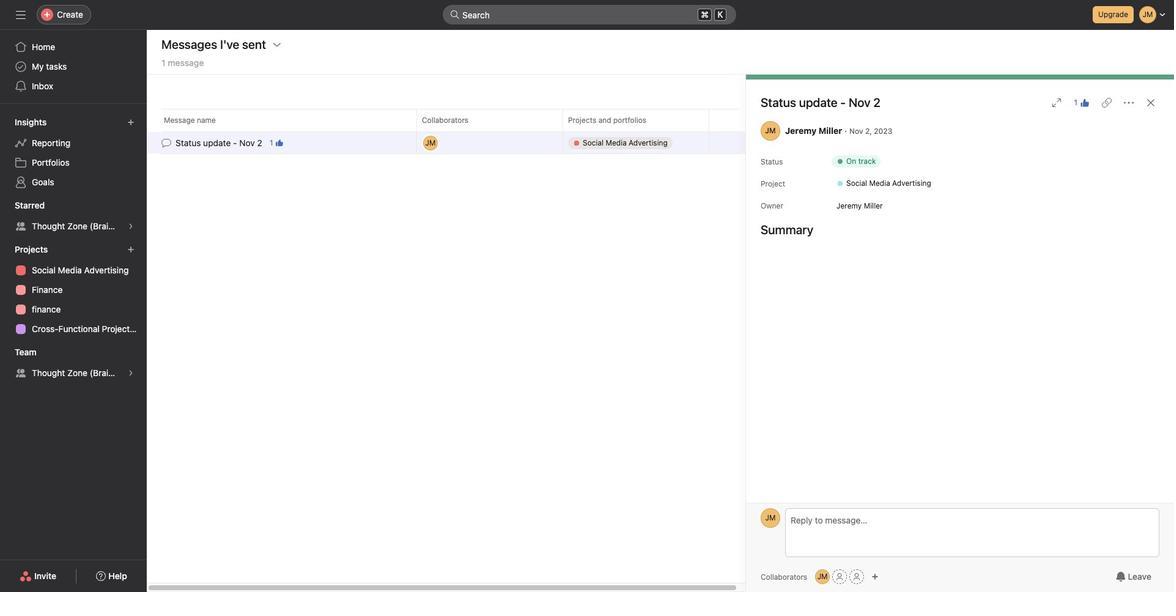 Task type: describe. For each thing, give the bounding box(es) containing it.
conversation name for status update - nov 2 cell
[[147, 132, 417, 154]]

prominent image
[[450, 10, 460, 20]]

Search tasks, projects, and more text field
[[443, 5, 737, 24]]

new insights image
[[127, 119, 135, 126]]

add or remove collaborators image
[[816, 570, 830, 584]]

full screen image
[[1053, 98, 1063, 108]]

1 like. you liked this task image inside conversation name for status update - nov 2 cell
[[276, 139, 283, 147]]

open user profile image
[[761, 508, 781, 528]]

insights element
[[0, 111, 147, 195]]

hide sidebar image
[[16, 10, 26, 20]]

2 column header from the left
[[417, 109, 567, 132]]

see details, thought zone (brainstorm space) image for starred element
[[127, 223, 135, 230]]

actions image
[[272, 40, 282, 50]]

add or remove collaborators image
[[872, 573, 879, 581]]

global element
[[0, 30, 147, 103]]



Task type: locate. For each thing, give the bounding box(es) containing it.
1 column header from the left
[[162, 109, 420, 132]]

teams element
[[0, 341, 147, 385]]

more actions image
[[1125, 98, 1134, 108]]

0 horizontal spatial 1 like. you liked this task image
[[276, 139, 283, 147]]

cell
[[563, 132, 710, 154]]

see details, thought zone (brainstorm space) image
[[127, 223, 135, 230], [127, 370, 135, 377]]

see details, thought zone (brainstorm space) image for the teams "element"
[[127, 370, 135, 377]]

None field
[[443, 5, 737, 24]]

1 like. you liked this task image
[[1081, 98, 1090, 108], [276, 139, 283, 147]]

column header
[[162, 109, 420, 132], [417, 109, 567, 132], [563, 109, 713, 132]]

1 horizontal spatial 1 like. you liked this task image
[[1081, 98, 1090, 108]]

close this status update image
[[1147, 98, 1156, 108]]

1 see details, thought zone (brainstorm space) image from the top
[[127, 223, 135, 230]]

projects element
[[0, 239, 147, 341]]

tree grid
[[147, 131, 754, 155]]

2 see details, thought zone (brainstorm space) image from the top
[[127, 370, 135, 377]]

1 vertical spatial 1 like. you liked this task image
[[276, 139, 283, 147]]

see details, thought zone (brainstorm space) image inside the teams "element"
[[127, 370, 135, 377]]

starred element
[[0, 195, 147, 239]]

0 vertical spatial see details, thought zone (brainstorm space) image
[[127, 223, 135, 230]]

see details, thought zone (brainstorm space) image inside starred element
[[127, 223, 135, 230]]

0 vertical spatial 1 like. you liked this task image
[[1081, 98, 1090, 108]]

new project or portfolio image
[[127, 246, 135, 253]]

3 column header from the left
[[563, 109, 713, 132]]

row
[[147, 109, 754, 132], [147, 131, 754, 155], [162, 131, 739, 132]]

1 vertical spatial see details, thought zone (brainstorm space) image
[[127, 370, 135, 377]]

copy link image
[[1103, 98, 1112, 108]]



Task type: vqa. For each thing, say whether or not it's contained in the screenshot.
1st See details, Thought Zone (Brainstorm Space) icon from the top of the page
yes



